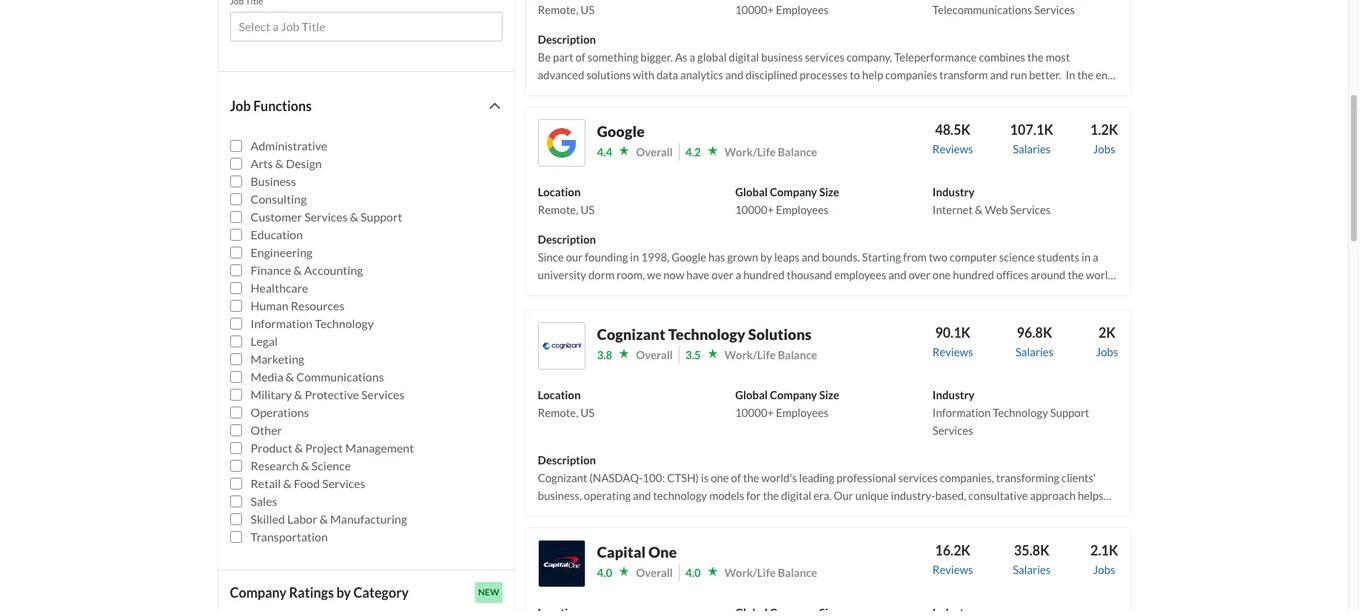 Task type: vqa. For each thing, say whether or not it's contained in the screenshot.


Task type: locate. For each thing, give the bounding box(es) containing it.
support inside the 'industry information technology support services'
[[1051, 406, 1090, 419]]

3 us from the top
[[581, 406, 595, 419]]

industry inside the 'industry information technology support services'
[[933, 388, 975, 401]]

description for cognizant technology solutions
[[538, 453, 596, 467]]

& down engineering
[[294, 263, 302, 277]]

3 work/life from the top
[[725, 566, 776, 579]]

google image
[[538, 119, 586, 167]]

sales
[[251, 494, 277, 508]]

1 horizontal spatial information
[[933, 406, 991, 419]]

2 4.0 from the left
[[686, 566, 701, 579]]

2 remote, from the top
[[538, 203, 579, 216]]

1.2k jobs
[[1091, 121, 1119, 156]]

4.0 for work/life balance
[[686, 566, 701, 579]]

0 horizontal spatial technology
[[315, 316, 374, 330]]

3 remote, from the top
[[538, 406, 579, 419]]

support for &
[[361, 210, 403, 224]]

management
[[345, 441, 414, 455]]

2 vertical spatial us
[[581, 406, 595, 419]]

2 us from the top
[[581, 203, 595, 216]]

1 vertical spatial reviews
[[933, 345, 974, 359]]

2 vertical spatial balance
[[778, 566, 818, 579]]

2 vertical spatial work/life balance
[[725, 566, 818, 579]]

media
[[251, 370, 284, 384]]

1 global company size 10000+ employees from the top
[[736, 185, 840, 216]]

0 vertical spatial 10000+
[[736, 3, 774, 16]]

3 work/life balance from the top
[[725, 566, 818, 579]]

2 description from the top
[[538, 233, 596, 246]]

0 vertical spatial global company size 10000+ employees
[[736, 185, 840, 216]]

2 balance from the top
[[778, 348, 818, 361]]

0 vertical spatial reviews
[[933, 142, 974, 156]]

location down google image
[[538, 185, 581, 199]]

& up accounting
[[350, 210, 358, 224]]

3 employees from the top
[[776, 406, 829, 419]]

one
[[649, 543, 677, 561]]

2 vertical spatial reviews
[[933, 563, 974, 576]]

0 vertical spatial industry
[[933, 185, 975, 199]]

location remote, us down cognizant technology solutions image
[[538, 388, 595, 419]]

4.2
[[686, 145, 701, 159]]

1 vertical spatial company
[[770, 388, 818, 401]]

0 vertical spatial jobs
[[1094, 142, 1116, 156]]

ratings
[[289, 584, 334, 601]]

1 size from the top
[[820, 185, 840, 199]]

information inside the 'industry information technology support services'
[[933, 406, 991, 419]]

industry inside industry internet & web services
[[933, 185, 975, 199]]

reviews down 48.5k
[[933, 142, 974, 156]]

& right arts
[[275, 156, 284, 170]]

work/life balance for cognizant technology solutions
[[725, 348, 818, 361]]

consulting
[[251, 192, 307, 206]]

1 horizontal spatial 4.0
[[686, 566, 701, 579]]

services
[[1035, 3, 1076, 16], [1011, 203, 1051, 216], [305, 210, 348, 224], [362, 387, 405, 401], [933, 424, 974, 437], [322, 476, 366, 490]]

1 4.0 from the left
[[597, 566, 613, 579]]

96.8k salaries
[[1016, 324, 1054, 359]]

10000+
[[736, 3, 774, 16], [736, 203, 774, 216], [736, 406, 774, 419]]

1 horizontal spatial technology
[[669, 325, 746, 343]]

0 vertical spatial size
[[820, 185, 840, 199]]

2 vertical spatial 10000+
[[736, 406, 774, 419]]

& down marketing
[[286, 370, 294, 384]]

cognizant technology solutions image
[[538, 322, 586, 370]]

technology down 96.8k salaries
[[993, 406, 1049, 419]]

0 vertical spatial us
[[581, 3, 595, 16]]

& up food
[[301, 458, 309, 473]]

balance for google
[[778, 145, 818, 159]]

2 10000+ from the top
[[736, 203, 774, 216]]

1 horizontal spatial support
[[1051, 406, 1090, 419]]

global company size 10000+ employees
[[736, 185, 840, 216], [736, 388, 840, 419]]

salaries for one
[[1013, 563, 1051, 576]]

us for cognizant technology solutions
[[581, 406, 595, 419]]

work/life balance
[[725, 145, 818, 159], [725, 348, 818, 361], [725, 566, 818, 579]]

0 vertical spatial salaries
[[1013, 142, 1051, 156]]

employees
[[776, 3, 829, 16], [776, 203, 829, 216], [776, 406, 829, 419]]

2 vertical spatial description
[[538, 453, 596, 467]]

reviews for one
[[933, 563, 974, 576]]

0 vertical spatial employees
[[776, 3, 829, 16]]

0 vertical spatial global
[[736, 185, 768, 199]]

size
[[820, 185, 840, 199], [820, 388, 840, 401]]

& left food
[[283, 476, 292, 490]]

reviews down 16.2k
[[933, 563, 974, 576]]

1 vertical spatial location remote, us
[[538, 388, 595, 419]]

capital
[[597, 543, 646, 561]]

1 work/life balance from the top
[[725, 145, 818, 159]]

remote,
[[538, 3, 579, 16], [538, 203, 579, 216], [538, 406, 579, 419]]

work/life for capital one
[[725, 566, 776, 579]]

0 vertical spatial remote,
[[538, 3, 579, 16]]

functions
[[254, 98, 312, 114]]

1 vertical spatial us
[[581, 203, 595, 216]]

2 horizontal spatial technology
[[993, 406, 1049, 419]]

2 global from the top
[[736, 388, 768, 401]]

& up research & science
[[295, 441, 303, 455]]

3 reviews from the top
[[933, 563, 974, 576]]

& right labor at the left bottom of the page
[[320, 512, 328, 526]]

media & communications
[[251, 370, 384, 384]]

2k
[[1099, 324, 1116, 341]]

salaries for technology
[[1016, 345, 1054, 359]]

0 vertical spatial location remote, us
[[538, 185, 595, 216]]

global company size 10000+ employees for cognizant technology solutions
[[736, 388, 840, 419]]

jobs for technology
[[1097, 345, 1119, 359]]

information down human
[[251, 316, 313, 330]]

2 global company size 10000+ employees from the top
[[736, 388, 840, 419]]

48.5k
[[936, 121, 971, 138]]

1 vertical spatial description
[[538, 233, 596, 246]]

2 vertical spatial employees
[[776, 406, 829, 419]]

salaries down 107.1k
[[1013, 142, 1051, 156]]

1 location from the top
[[538, 185, 581, 199]]

information down 90.1k reviews on the right of the page
[[933, 406, 991, 419]]

support
[[361, 210, 403, 224], [1051, 406, 1090, 419]]

industry information technology support services
[[933, 388, 1090, 437]]

engineering
[[251, 245, 313, 259]]

1 overall from the top
[[636, 145, 673, 159]]

reviews
[[933, 142, 974, 156], [933, 345, 974, 359], [933, 563, 974, 576]]

1 industry from the top
[[933, 185, 975, 199]]

2 location from the top
[[538, 388, 581, 401]]

1 vertical spatial work/life balance
[[725, 348, 818, 361]]

1 vertical spatial jobs
[[1097, 345, 1119, 359]]

0 vertical spatial overall
[[636, 145, 673, 159]]

overall down 'one'
[[636, 566, 673, 579]]

1 vertical spatial industry
[[933, 388, 975, 401]]

3 balance from the top
[[778, 566, 818, 579]]

90.1k reviews
[[933, 324, 974, 359]]

company
[[770, 185, 818, 199], [770, 388, 818, 401], [230, 584, 287, 601]]

manufacturing
[[330, 512, 408, 526]]

industry up the 'internet'
[[933, 185, 975, 199]]

category
[[354, 584, 409, 601]]

2 vertical spatial work/life
[[725, 566, 776, 579]]

jobs down 1.2k
[[1094, 142, 1116, 156]]

1 vertical spatial size
[[820, 388, 840, 401]]

location remote, us down google image
[[538, 185, 595, 216]]

research
[[251, 458, 299, 473]]

& up operations
[[294, 387, 303, 401]]

107.1k
[[1011, 121, 1054, 138]]

technology down resources
[[315, 316, 374, 330]]

0 vertical spatial information
[[251, 316, 313, 330]]

& inside industry internet & web services
[[975, 203, 983, 216]]

industry
[[933, 185, 975, 199], [933, 388, 975, 401]]

2 size from the top
[[820, 388, 840, 401]]

2 employees from the top
[[776, 203, 829, 216]]

1 vertical spatial employees
[[776, 203, 829, 216]]

& left web
[[975, 203, 983, 216]]

0 horizontal spatial 4.0
[[597, 566, 613, 579]]

company ratings by category
[[230, 584, 409, 601]]

1 location remote, us from the top
[[538, 185, 595, 216]]

2 location remote, us from the top
[[538, 388, 595, 419]]

1 vertical spatial salaries
[[1016, 345, 1054, 359]]

2 vertical spatial overall
[[636, 566, 673, 579]]

1 balance from the top
[[778, 145, 818, 159]]

science
[[312, 458, 351, 473]]

1 vertical spatial support
[[1051, 406, 1090, 419]]

2 reviews from the top
[[933, 345, 974, 359]]

1 us from the top
[[581, 3, 595, 16]]

1 vertical spatial remote,
[[538, 203, 579, 216]]

1 vertical spatial global company size 10000+ employees
[[736, 388, 840, 419]]

35.8k salaries
[[1013, 542, 1051, 576]]

reviews down 90.1k on the bottom
[[933, 345, 974, 359]]

0 vertical spatial description
[[538, 33, 596, 46]]

technology up 3.5
[[669, 325, 746, 343]]

2 work/life from the top
[[725, 348, 776, 361]]

0 vertical spatial company
[[770, 185, 818, 199]]

2 vertical spatial jobs
[[1094, 563, 1116, 576]]

1 global from the top
[[736, 185, 768, 199]]

2 work/life balance from the top
[[725, 348, 818, 361]]

0 vertical spatial support
[[361, 210, 403, 224]]

3 10000+ from the top
[[736, 406, 774, 419]]

description
[[538, 33, 596, 46], [538, 233, 596, 246], [538, 453, 596, 467]]

overall
[[636, 145, 673, 159], [636, 348, 673, 361], [636, 566, 673, 579]]

4.0
[[597, 566, 613, 579], [686, 566, 701, 579]]

jobs down 2k
[[1097, 345, 1119, 359]]

3 overall from the top
[[636, 566, 673, 579]]

Job Title field
[[239, 18, 494, 36]]

retail & food services
[[251, 476, 366, 490]]

0 vertical spatial location
[[538, 185, 581, 199]]

2 overall from the top
[[636, 348, 673, 361]]

global
[[736, 185, 768, 199], [736, 388, 768, 401]]

16.2k reviews
[[933, 542, 974, 576]]

industry down 90.1k reviews on the right of the page
[[933, 388, 975, 401]]

1 work/life from the top
[[725, 145, 776, 159]]

work/life for cognizant technology solutions
[[725, 348, 776, 361]]

technology
[[315, 316, 374, 330], [669, 325, 746, 343], [993, 406, 1049, 419]]

1 vertical spatial balance
[[778, 348, 818, 361]]

2k jobs
[[1097, 324, 1119, 359]]

2 vertical spatial salaries
[[1013, 563, 1051, 576]]

0 horizontal spatial support
[[361, 210, 403, 224]]

salaries down 35.8k
[[1013, 563, 1051, 576]]

job
[[230, 98, 251, 114]]

2 vertical spatial company
[[230, 584, 287, 601]]

0 vertical spatial work/life balance
[[725, 145, 818, 159]]

protective
[[305, 387, 359, 401]]

us
[[581, 3, 595, 16], [581, 203, 595, 216], [581, 406, 595, 419]]

arts & design
[[251, 156, 322, 170]]

location for google
[[538, 185, 581, 199]]

jobs down 2.1k
[[1094, 563, 1116, 576]]

location for cognizant technology solutions
[[538, 388, 581, 401]]

0 vertical spatial work/life
[[725, 145, 776, 159]]

&
[[275, 156, 284, 170], [975, 203, 983, 216], [350, 210, 358, 224], [294, 263, 302, 277], [286, 370, 294, 384], [294, 387, 303, 401], [295, 441, 303, 455], [301, 458, 309, 473], [283, 476, 292, 490], [320, 512, 328, 526]]

3 description from the top
[[538, 453, 596, 467]]

1 vertical spatial global
[[736, 388, 768, 401]]

industry for cognizant technology solutions
[[933, 388, 975, 401]]

2 vertical spatial remote,
[[538, 406, 579, 419]]

96.8k
[[1017, 324, 1053, 341]]

jobs inside 2.1k jobs
[[1094, 563, 1116, 576]]

location remote, us
[[538, 185, 595, 216], [538, 388, 595, 419]]

1 vertical spatial information
[[933, 406, 991, 419]]

jobs
[[1094, 142, 1116, 156], [1097, 345, 1119, 359], [1094, 563, 1116, 576]]

overall left 4.2
[[636, 145, 673, 159]]

global for cognizant technology solutions
[[736, 388, 768, 401]]

None field
[[230, 12, 503, 47]]

salaries down the 96.8k
[[1016, 345, 1054, 359]]

skilled labor & manufacturing
[[251, 512, 408, 526]]

2 industry from the top
[[933, 388, 975, 401]]

1 vertical spatial work/life
[[725, 348, 776, 361]]

location down cognizant technology solutions image
[[538, 388, 581, 401]]

0 vertical spatial balance
[[778, 145, 818, 159]]

work/life
[[725, 145, 776, 159], [725, 348, 776, 361], [725, 566, 776, 579]]

1 vertical spatial overall
[[636, 348, 673, 361]]

skilled
[[251, 512, 285, 526]]

information
[[251, 316, 313, 330], [933, 406, 991, 419]]

overall down cognizant
[[636, 348, 673, 361]]

1 vertical spatial location
[[538, 388, 581, 401]]

remote, for cognizant technology solutions
[[538, 406, 579, 419]]

1 vertical spatial 10000+
[[736, 203, 774, 216]]



Task type: describe. For each thing, give the bounding box(es) containing it.
by
[[337, 584, 351, 601]]

balance for capital one
[[778, 566, 818, 579]]

4.4
[[597, 145, 613, 159]]

operations
[[251, 405, 309, 419]]

cognizant technology solutions
[[597, 325, 812, 343]]

remote, us
[[538, 3, 595, 16]]

overall for cognizant technology solutions
[[636, 348, 673, 361]]

& for communications
[[286, 370, 294, 384]]

1 employees from the top
[[776, 3, 829, 16]]

overall for google
[[636, 145, 673, 159]]

services inside industry internet & web services
[[1011, 203, 1051, 216]]

location remote, us for google
[[538, 185, 595, 216]]

35.8k
[[1015, 542, 1050, 558]]

10000+ employees
[[736, 3, 829, 16]]

telecommunications
[[933, 3, 1033, 16]]

capital one
[[597, 543, 677, 561]]

jobs for one
[[1094, 563, 1116, 576]]

work/life balance for google
[[725, 145, 818, 159]]

product
[[251, 441, 293, 455]]

technology for information
[[315, 316, 374, 330]]

education
[[251, 227, 303, 241]]

jobs inside 1.2k jobs
[[1094, 142, 1116, 156]]

remote, for google
[[538, 203, 579, 216]]

company for google
[[770, 185, 818, 199]]

information technology
[[251, 316, 374, 330]]

technology for cognizant
[[669, 325, 746, 343]]

2.1k
[[1091, 542, 1119, 558]]

arts
[[251, 156, 273, 170]]

employees for google
[[776, 203, 829, 216]]

human resources
[[251, 299, 345, 313]]

finance & accounting
[[251, 263, 363, 277]]

human
[[251, 299, 289, 313]]

food
[[294, 476, 320, 490]]

technology inside the 'industry information technology support services'
[[993, 406, 1049, 419]]

10000+ for google
[[736, 203, 774, 216]]

new
[[478, 587, 500, 598]]

job functions
[[230, 98, 312, 114]]

size for cognizant technology solutions
[[820, 388, 840, 401]]

107.1k salaries
[[1011, 121, 1054, 156]]

location remote, us for cognizant technology solutions
[[538, 388, 595, 419]]

salaries inside 107.1k salaries
[[1013, 142, 1051, 156]]

other
[[251, 423, 282, 437]]

3.8
[[597, 348, 613, 361]]

& for design
[[275, 156, 284, 170]]

support for technology
[[1051, 406, 1090, 419]]

work/life balance for capital one
[[725, 566, 818, 579]]

4.0 for overall
[[597, 566, 613, 579]]

industry internet & web services
[[933, 185, 1051, 216]]

customer
[[251, 210, 302, 224]]

military & protective services
[[251, 387, 405, 401]]

project
[[305, 441, 343, 455]]

google
[[597, 122, 645, 140]]

internet
[[933, 203, 973, 216]]

& for project
[[295, 441, 303, 455]]

web
[[985, 203, 1009, 216]]

& for science
[[301, 458, 309, 473]]

16.2k
[[936, 542, 971, 558]]

communications
[[296, 370, 384, 384]]

capital one image
[[538, 540, 586, 587]]

finance
[[251, 263, 291, 277]]

1 10000+ from the top
[[736, 3, 774, 16]]

administrative
[[251, 139, 328, 153]]

reviews for technology
[[933, 345, 974, 359]]

0 horizontal spatial information
[[251, 316, 313, 330]]

3.5
[[686, 348, 701, 361]]

company for cognizant technology solutions
[[770, 388, 818, 401]]

overall for capital one
[[636, 566, 673, 579]]

accounting
[[304, 263, 363, 277]]

48.5k reviews
[[933, 121, 974, 156]]

marketing
[[251, 352, 305, 366]]

size for google
[[820, 185, 840, 199]]

balance for cognizant technology solutions
[[778, 348, 818, 361]]

services inside the 'industry information technology support services'
[[933, 424, 974, 437]]

1 remote, from the top
[[538, 3, 579, 16]]

business
[[251, 174, 296, 188]]

employees for cognizant technology solutions
[[776, 406, 829, 419]]

telecommunications services
[[933, 3, 1076, 16]]

industry for google
[[933, 185, 975, 199]]

research & science
[[251, 458, 351, 473]]

2.1k jobs
[[1091, 542, 1119, 576]]

military
[[251, 387, 292, 401]]

customer services & support
[[251, 210, 403, 224]]

cognizant
[[597, 325, 666, 343]]

healthcare
[[251, 281, 308, 295]]

90.1k
[[936, 324, 971, 341]]

& for accounting
[[294, 263, 302, 277]]

global for google
[[736, 185, 768, 199]]

job functions button
[[230, 96, 503, 116]]

labor
[[287, 512, 318, 526]]

us for google
[[581, 203, 595, 216]]

global company size 10000+ employees for google
[[736, 185, 840, 216]]

product & project management
[[251, 441, 414, 455]]

retail
[[251, 476, 281, 490]]

legal
[[251, 334, 278, 348]]

& for protective
[[294, 387, 303, 401]]

1.2k
[[1091, 121, 1119, 138]]

1 reviews from the top
[[933, 142, 974, 156]]

work/life for google
[[725, 145, 776, 159]]

10000+ for cognizant technology solutions
[[736, 406, 774, 419]]

& for food
[[283, 476, 292, 490]]

design
[[286, 156, 322, 170]]

solutions
[[749, 325, 812, 343]]

description for google
[[538, 233, 596, 246]]

1 description from the top
[[538, 33, 596, 46]]

transportation
[[251, 530, 328, 544]]

resources
[[291, 299, 345, 313]]



